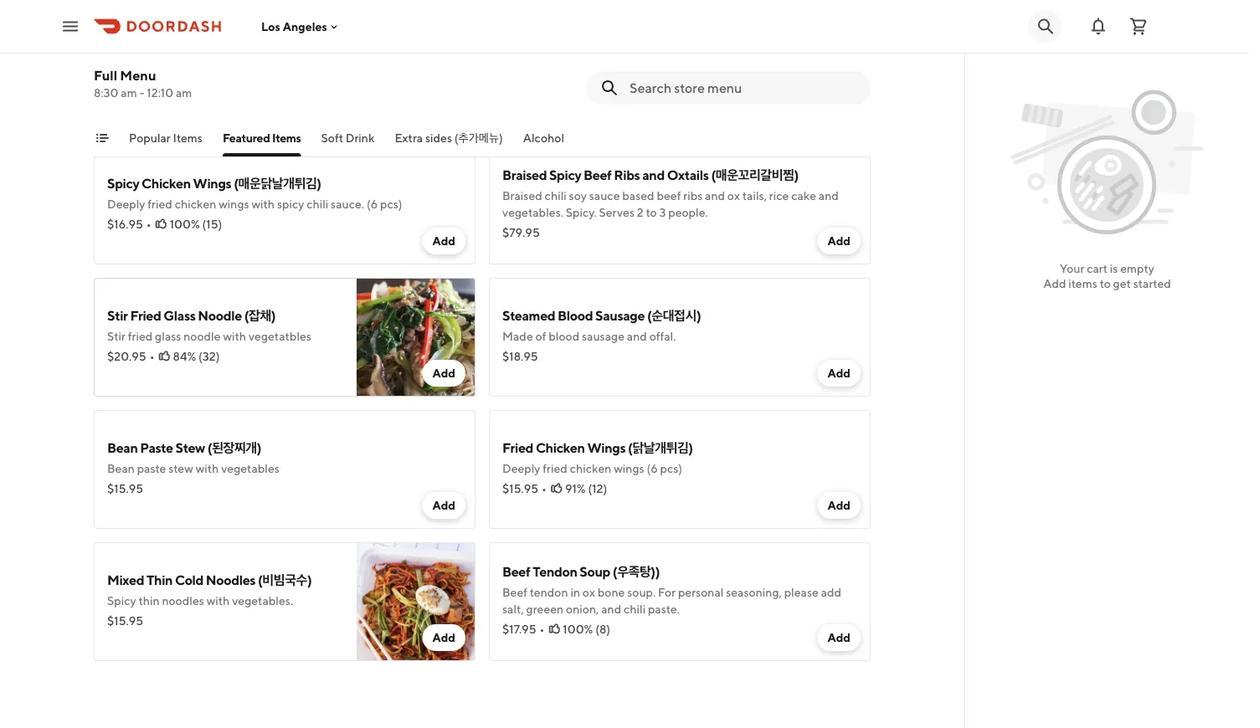 Task type: vqa. For each thing, say whether or not it's contained in the screenshot.
Bowl corresponding to Breakfast Bowl
no



Task type: locate. For each thing, give the bounding box(es) containing it.
100% inside cold noodles/naengmyon (냉면) thin buckwheat noodles with cold beef broth 100% (6) add
[[565, 85, 596, 99]]

chicken down (닭불고기) on the top left of page
[[211, 65, 252, 79]]

0 vertical spatial fried
[[130, 308, 161, 324]]

and down bone at the bottom
[[602, 603, 622, 617]]

0 horizontal spatial cold
[[175, 573, 204, 588]]

0 vertical spatial 100%
[[565, 85, 596, 99]]

(6 right sauce.
[[367, 197, 378, 211]]

2 vertical spatial fried
[[543, 462, 568, 476]]

• right "$20.95"
[[150, 350, 155, 364]]

angeles
[[283, 19, 327, 33]]

braised up the $79.95
[[503, 189, 543, 203]]

100% for spicy chicken  wings (매운닭날개튀김)
[[170, 217, 200, 231]]

fried
[[130, 308, 161, 324], [503, 440, 534, 456]]

open menu image
[[60, 16, 80, 36]]

0 vertical spatial bean
[[107, 440, 138, 456]]

and inside beef tendon soup (우족탕)) beef tendon in ox bone soup. for personal seasoning, please add salt, greeen onion, and chili paste.
[[602, 603, 622, 617]]

spicy
[[549, 167, 582, 183], [107, 175, 139, 191], [107, 594, 136, 608]]

0 vertical spatial ox
[[728, 189, 740, 203]]

1 vertical spatial thin
[[147, 573, 173, 588]]

add
[[828, 102, 851, 116], [433, 234, 456, 248], [828, 234, 851, 248], [1044, 277, 1067, 291], [433, 366, 456, 380], [828, 366, 851, 380], [433, 499, 456, 513], [828, 499, 851, 513], [433, 631, 456, 645], [828, 631, 851, 645]]

vegetables
[[221, 462, 280, 476]]

0 vertical spatial vegetables.
[[280, 65, 341, 79]]

0 vertical spatial fried
[[148, 197, 172, 211]]

0 vertical spatial to
[[646, 206, 657, 219]]

1 vertical spatial fried
[[128, 330, 153, 343]]

and right cake
[[819, 189, 839, 203]]

add button for braised spicy beef ribs and oxtails (매운꼬리갈비찜)
[[818, 228, 861, 255]]

add inside the steamed blood sausage (순대접시) made of blood sausage and offal. $18.95 add
[[828, 366, 851, 380]]

glass
[[155, 330, 181, 343]]

2 vertical spatial chicken
[[536, 440, 585, 456]]

0 horizontal spatial (6
[[367, 197, 378, 211]]

2 braised from the top
[[503, 189, 543, 203]]

1 vertical spatial wings
[[614, 462, 645, 476]]

1 horizontal spatial cold
[[503, 43, 531, 59]]

0 horizontal spatial ox
[[583, 586, 596, 600]]

(순대접시)
[[647, 308, 701, 324]]

wings up (15)
[[219, 197, 249, 211]]

vegetables. down angeles
[[280, 65, 341, 79]]

is
[[1111, 262, 1119, 276]]

alcohol
[[523, 131, 565, 145]]

1 vertical spatial 100%
[[170, 217, 200, 231]]

braised down alcohol "button"
[[503, 167, 547, 183]]

items for popular items
[[173, 131, 203, 145]]

spicy inside spicy chicken  wings (매운닭날개튀김) deeply fried chicken wings with spicy chili sauce. (6 pcs)
[[107, 175, 139, 191]]

chicken up 91%
[[536, 440, 585, 456]]

for
[[658, 586, 676, 600]]

chili down soup. on the bottom of page
[[624, 603, 646, 617]]

stir
[[107, 308, 128, 324], [107, 330, 126, 343]]

spicy.
[[566, 206, 597, 219]]

wings up "(12)"
[[588, 440, 626, 456]]

0 vertical spatial cold
[[503, 43, 531, 59]]

blood
[[558, 308, 593, 324]]

items inside button
[[173, 131, 203, 145]]

$15.95 down paste
[[107, 482, 143, 496]]

1 vertical spatial fried
[[503, 440, 534, 456]]

rice
[[770, 189, 789, 203]]

with down (매운닭날개튀김)
[[252, 197, 275, 211]]

1 horizontal spatial to
[[1100, 277, 1111, 291]]

braised
[[503, 167, 547, 183], [503, 189, 543, 203]]

1 vertical spatial vegetables.
[[503, 206, 564, 219]]

1 items from the left
[[173, 131, 203, 145]]

fried inside "fried chicken wings (닭날개튀김) deeply fried chicken wings (6 pcs)"
[[543, 462, 568, 476]]

0 horizontal spatial to
[[646, 206, 657, 219]]

vegetables. up the $79.95
[[503, 206, 564, 219]]

with inside mixed thin cold noodles (비빔국수) spicy thin noodles with vegetables. $15.95
[[207, 594, 230, 608]]

(8)
[[596, 623, 611, 637]]

am left -
[[121, 86, 137, 100]]

vegetables. down the "(비빔국수)"
[[232, 594, 293, 608]]

100% left (15)
[[170, 217, 200, 231]]

chicken down popular items button
[[142, 175, 191, 191]]

2 vertical spatial chicken
[[570, 462, 612, 476]]

(냉면)
[[664, 43, 696, 59]]

and left offal.
[[627, 330, 647, 343]]

cold inside mixed thin cold noodles (비빔국수) spicy thin noodles with vegetables. $15.95
[[175, 573, 204, 588]]

1 horizontal spatial deeply
[[503, 462, 541, 476]]

ox left "tails,"
[[728, 189, 740, 203]]

0 horizontal spatial items
[[173, 131, 203, 145]]

thin left buckwheat
[[503, 65, 526, 79]]

noodles up (6)
[[590, 65, 632, 79]]

2 vertical spatial vegetables.
[[232, 594, 293, 608]]

with down noodle
[[223, 330, 246, 343]]

0 horizontal spatial fried
[[130, 308, 161, 324]]

chicken up the '100% (15)'
[[175, 197, 216, 211]]

with inside the 'stir fried glass noodle (잡채) stir fried glass noodle with vegetatbles'
[[223, 330, 246, 343]]

get
[[1114, 277, 1132, 291]]

items
[[173, 131, 203, 145], [272, 131, 301, 145]]

0 vertical spatial thin
[[503, 65, 526, 79]]

0 vertical spatial wings
[[219, 197, 249, 211]]

(매운꼬리갈비찜)
[[711, 167, 799, 183]]

sauteed
[[107, 65, 152, 79]]

2 stir from the top
[[107, 330, 126, 343]]

serves
[[599, 206, 635, 219]]

2 bean from the top
[[107, 462, 135, 476]]

paste.
[[648, 603, 680, 617]]

wings inside spicy chicken  wings (매운닭날개튀김) deeply fried chicken wings with spicy chili sauce. (6 pcs)
[[219, 197, 249, 211]]

1 am from the left
[[121, 86, 137, 100]]

100% left (6)
[[565, 85, 596, 99]]

spicy inside mixed thin cold noodles (비빔국수) spicy thin noodles with vegetables. $15.95
[[107, 594, 136, 608]]

wings inside "fried chicken wings (닭날개튀김) deeply fried chicken wings (6 pcs)"
[[588, 440, 626, 456]]

with inside spicy chicken  wings (매운닭날개튀김) deeply fried chicken wings with spicy chili sauce. (6 pcs)
[[252, 197, 275, 211]]

(6
[[367, 197, 378, 211], [647, 462, 658, 476]]

0 horizontal spatial am
[[121, 86, 137, 100]]

(닭불고기)
[[207, 43, 261, 59]]

stir fried glass noodle (잡채) stir fried glass noodle with vegetatbles
[[107, 308, 312, 343]]

84% (32)
[[173, 350, 220, 364]]

tendon
[[530, 586, 568, 600]]

to
[[646, 206, 657, 219], [1100, 277, 1111, 291]]

3
[[660, 206, 666, 219]]

chicken up 91% (12)
[[570, 462, 612, 476]]

pcs) inside spicy chicken  wings (매운닭날개튀김) deeply fried chicken wings with spicy chili sauce. (6 pcs)
[[380, 197, 403, 211]]

add
[[821, 586, 842, 600]]

1 vertical spatial cold
[[175, 573, 204, 588]]

wings down (닭날개튀김)
[[614, 462, 645, 476]]

deeply inside "fried chicken wings (닭날개튀김) deeply fried chicken wings (6 pcs)"
[[503, 462, 541, 476]]

offal.
[[650, 330, 676, 343]]

fried up $20.95 •
[[128, 330, 153, 343]]

•
[[146, 217, 151, 231], [150, 350, 155, 364], [542, 482, 547, 496], [540, 623, 545, 637]]

0 vertical spatial beef
[[686, 65, 710, 79]]

chicken inside "fried chicken wings (닭날개튀김) deeply fried chicken wings (6 pcs)"
[[536, 440, 585, 456]]

and up based
[[643, 167, 665, 183]]

add button for bean paste stew (된장찌개)
[[423, 493, 466, 519]]

1 horizontal spatial wings
[[614, 462, 645, 476]]

0 vertical spatial noodles
[[590, 65, 632, 79]]

noodles
[[590, 65, 632, 79], [162, 594, 204, 608]]

0 horizontal spatial chili
[[307, 197, 329, 211]]

cold inside cold noodles/naengmyon (냉면) thin buckwheat noodles with cold beef broth 100% (6) add
[[503, 43, 531, 59]]

$79.95
[[503, 226, 540, 240]]

fried up $15.95 •
[[503, 440, 534, 456]]

beef inside braised spicy beef ribs and oxtails (매운꼬리갈비찜) braised chili soy sauce based beef ribs and ox tails, rice cake and vegetables. spicy. serves 2 to 3 people. $79.95 add
[[584, 167, 612, 183]]

0 horizontal spatial wings
[[193, 175, 232, 191]]

with inside the "chicken bulgogi (닭불고기) sauteed marinated chicken with vegetables. $22.95"
[[255, 65, 278, 79]]

0 horizontal spatial beef
[[657, 189, 681, 203]]

to left get
[[1100, 277, 1111, 291]]

noodles inside mixed thin cold noodles (비빔국수) spicy thin noodles with vegetables. $15.95
[[162, 594, 204, 608]]

0 vertical spatial (6
[[367, 197, 378, 211]]

wings inside "fried chicken wings (닭날개튀김) deeply fried chicken wings (6 pcs)"
[[614, 462, 645, 476]]

chicken for spicy
[[142, 175, 191, 191]]

1 horizontal spatial pcs)
[[660, 462, 683, 476]]

beef
[[584, 167, 612, 183], [503, 564, 531, 580], [503, 586, 528, 600]]

1 vertical spatial braised
[[503, 189, 543, 203]]

bean
[[107, 440, 138, 456], [107, 462, 135, 476]]

chili inside spicy chicken  wings (매운닭날개튀김) deeply fried chicken wings with spicy chili sauce. (6 pcs)
[[307, 197, 329, 211]]

1 horizontal spatial noodles
[[590, 65, 632, 79]]

1 horizontal spatial fried
[[503, 440, 534, 456]]

1 vertical spatial (6
[[647, 462, 658, 476]]

chicken inside spicy chicken  wings (매운닭날개튀김) deeply fried chicken wings with spicy chili sauce. (6 pcs)
[[175, 197, 216, 211]]

$17.95
[[503, 623, 536, 637]]

• down greeen on the bottom of page
[[540, 623, 545, 637]]

thin
[[139, 594, 160, 608]]

0 vertical spatial stir
[[107, 308, 128, 324]]

1 horizontal spatial thin
[[503, 65, 526, 79]]

1 vertical spatial to
[[1100, 277, 1111, 291]]

chicken inside the "chicken bulgogi (닭불고기) sauteed marinated chicken with vegetables. $22.95"
[[211, 65, 252, 79]]

1 vertical spatial wings
[[588, 440, 626, 456]]

chicken inside "fried chicken wings (닭날개튀김) deeply fried chicken wings (6 pcs)"
[[570, 462, 612, 476]]

deeply up $15.95 •
[[503, 462, 541, 476]]

cold up buckwheat
[[503, 43, 531, 59]]

1 vertical spatial pcs)
[[660, 462, 683, 476]]

with left cold
[[635, 65, 658, 79]]

1 horizontal spatial wings
[[588, 440, 626, 456]]

2 horizontal spatial chili
[[624, 603, 646, 617]]

1 vertical spatial deeply
[[503, 462, 541, 476]]

chili left "soy"
[[545, 189, 567, 203]]

braised spicy beef ribs and oxtails (매운꼬리갈비찜) braised chili soy sauce based beef ribs and ox tails, rice cake and vegetables. spicy. serves 2 to 3 people. $79.95 add
[[503, 167, 851, 248]]

wings inside spicy chicken  wings (매운닭날개튀김) deeply fried chicken wings with spicy chili sauce. (6 pcs)
[[193, 175, 232, 191]]

marinated
[[154, 65, 208, 79]]

spicy up $16.95
[[107, 175, 139, 191]]

0 vertical spatial chicken
[[107, 43, 156, 59]]

fried
[[148, 197, 172, 211], [128, 330, 153, 343], [543, 462, 568, 476]]

bean left "paste" at the left of the page
[[107, 440, 138, 456]]

(12)
[[588, 482, 608, 496]]

1 vertical spatial ox
[[583, 586, 596, 600]]

bean left paste
[[107, 462, 135, 476]]

0 horizontal spatial thin
[[147, 573, 173, 588]]

1 vertical spatial stir
[[107, 330, 126, 343]]

am down "marinated" at top
[[176, 86, 192, 100]]

1 bean from the top
[[107, 440, 138, 456]]

0 vertical spatial beef
[[584, 167, 612, 183]]

0 horizontal spatial pcs)
[[380, 197, 403, 211]]

noodles right thin
[[162, 594, 204, 608]]

thin
[[503, 65, 526, 79], [147, 573, 173, 588]]

thin up thin
[[147, 573, 173, 588]]

pcs) down (닭날개튀김)
[[660, 462, 683, 476]]

0 horizontal spatial wings
[[219, 197, 249, 211]]

wings for (매운닭날개튀김)
[[219, 197, 249, 211]]

$15.95 inside bean paste stew (된장찌개) bean paste stew with vegetables $15.95 add
[[107, 482, 143, 496]]

2 vertical spatial beef
[[503, 586, 528, 600]]

0 vertical spatial braised
[[503, 167, 547, 183]]

steamed
[[503, 308, 556, 324]]

1 horizontal spatial items
[[272, 131, 301, 145]]

1 horizontal spatial (6
[[647, 462, 658, 476]]

add button for steamed blood sausage (순대접시)
[[818, 360, 861, 387]]

2 items from the left
[[272, 131, 301, 145]]

100% down onion,
[[563, 623, 593, 637]]

with right "stew"
[[196, 462, 219, 476]]

• for beef
[[540, 623, 545, 637]]

ox inside beef tendon soup (우족탕)) beef tendon in ox bone soup. for personal seasoning, please add salt, greeen onion, and chili paste.
[[583, 586, 596, 600]]

$17.95 •
[[503, 623, 545, 637]]

chicken inside spicy chicken  wings (매운닭날개튀김) deeply fried chicken wings with spicy chili sauce. (6 pcs)
[[142, 175, 191, 191]]

1 vertical spatial noodles
[[162, 594, 204, 608]]

vegetables. inside braised spicy beef ribs and oxtails (매운꼬리갈비찜) braised chili soy sauce based beef ribs and ox tails, rice cake and vegetables. spicy. serves 2 to 3 people. $79.95 add
[[503, 206, 564, 219]]

pcs) right sauce.
[[380, 197, 403, 211]]

fried inside the 'stir fried glass noodle (잡채) stir fried glass noodle with vegetatbles'
[[128, 330, 153, 343]]

0 vertical spatial chicken
[[211, 65, 252, 79]]

wings
[[193, 175, 232, 191], [588, 440, 626, 456]]

• left 91%
[[542, 482, 547, 496]]

spicy up "soy"
[[549, 167, 582, 183]]

add button for beef tendon soup (우족탕))
[[818, 625, 861, 652]]

beef right cold
[[686, 65, 710, 79]]

deeply inside spicy chicken  wings (매운닭날개튀김) deeply fried chicken wings with spicy chili sauce. (6 pcs)
[[107, 197, 145, 211]]

pcs) inside "fried chicken wings (닭날개튀김) deeply fried chicken wings (6 pcs)"
[[660, 462, 683, 476]]

1 horizontal spatial chili
[[545, 189, 567, 203]]

$15.95 left 91%
[[503, 482, 539, 496]]

chicken up sauteed
[[107, 43, 156, 59]]

your
[[1060, 262, 1085, 276]]

(된장찌개)
[[208, 440, 261, 456]]

wings
[[219, 197, 249, 211], [614, 462, 645, 476]]

glass
[[164, 308, 196, 324]]

(6 inside spicy chicken  wings (매운닭날개튀김) deeply fried chicken wings with spicy chili sauce. (6 pcs)
[[367, 197, 378, 211]]

0 vertical spatial wings
[[193, 175, 232, 191]]

cold left noodles
[[175, 573, 204, 588]]

noodles inside cold noodles/naengmyon (냉면) thin buckwheat noodles with cold beef broth 100% (6) add
[[590, 65, 632, 79]]

chicken
[[107, 43, 156, 59], [142, 175, 191, 191], [536, 440, 585, 456]]

1 horizontal spatial am
[[176, 86, 192, 100]]

• for stir
[[150, 350, 155, 364]]

chicken for fried chicken wings (닭날개튀김)
[[570, 462, 612, 476]]

deeply
[[107, 197, 145, 211], [503, 462, 541, 476]]

blood
[[549, 330, 580, 343]]

vegetables.
[[280, 65, 341, 79], [503, 206, 564, 219], [232, 594, 293, 608]]

$15.95 down thin
[[107, 614, 143, 628]]

1 vertical spatial beef
[[503, 564, 531, 580]]

$20.95 •
[[107, 350, 155, 364]]

chili inside braised spicy beef ribs and oxtails (매운꼬리갈비찜) braised chili soy sauce based beef ribs and ox tails, rice cake and vegetables. spicy. serves 2 to 3 people. $79.95 add
[[545, 189, 567, 203]]

with
[[255, 65, 278, 79], [635, 65, 658, 79], [252, 197, 275, 211], [223, 330, 246, 343], [196, 462, 219, 476], [207, 594, 230, 608]]

1 vertical spatial chicken
[[142, 175, 191, 191]]

wings up (15)
[[193, 175, 232, 191]]

100%
[[565, 85, 596, 99], [170, 217, 200, 231], [563, 623, 593, 637]]

0 horizontal spatial deeply
[[107, 197, 145, 211]]

(6 down (닭날개튀김)
[[647, 462, 658, 476]]

1 vertical spatial chicken
[[175, 197, 216, 211]]

beef up 3 at the right
[[657, 189, 681, 203]]

add inside braised spicy beef ribs and oxtails (매운꼬리갈비찜) braised chili soy sauce based beef ribs and ox tails, rice cake and vegetables. spicy. serves 2 to 3 people. $79.95 add
[[828, 234, 851, 248]]

chili
[[545, 189, 567, 203], [307, 197, 329, 211], [624, 603, 646, 617]]

paste
[[140, 440, 173, 456]]

fried up "glass"
[[130, 308, 161, 324]]

vegetables. inside the "chicken bulgogi (닭불고기) sauteed marinated chicken with vegetables. $22.95"
[[280, 65, 341, 79]]

1 vertical spatial beef
[[657, 189, 681, 203]]

1 horizontal spatial beef
[[686, 65, 710, 79]]

1 vertical spatial bean
[[107, 462, 135, 476]]

with down noodles
[[207, 594, 230, 608]]

2 vertical spatial 100%
[[563, 623, 593, 637]]

soup
[[580, 564, 611, 580]]

spicy down "mixed"
[[107, 594, 136, 608]]

ox right in
[[583, 586, 596, 600]]

1 horizontal spatial ox
[[728, 189, 740, 203]]

popular items
[[129, 131, 203, 145]]

with down (닭불고기) on the top left of page
[[255, 65, 278, 79]]

91% (12)
[[565, 482, 608, 496]]

0 horizontal spatial noodles
[[162, 594, 204, 608]]

100% (15)
[[170, 217, 222, 231]]

fried up 91%
[[543, 462, 568, 476]]

add inside your cart is empty add items to get started
[[1044, 277, 1067, 291]]

soft drink
[[321, 131, 375, 145]]

1 braised from the top
[[503, 167, 547, 183]]

fried inside spicy chicken  wings (매운닭날개튀김) deeply fried chicken wings with spicy chili sauce. (6 pcs)
[[148, 197, 172, 211]]

deeply up $16.95
[[107, 197, 145, 211]]

to right 2
[[646, 206, 657, 219]]

extra sides (추가메뉴) button
[[395, 130, 503, 157]]

0 vertical spatial deeply
[[107, 197, 145, 211]]

0 vertical spatial pcs)
[[380, 197, 403, 211]]

spicy chicken  wings (매운닭날개튀김) deeply fried chicken wings with spicy chili sauce. (6 pcs)
[[107, 175, 403, 211]]

chili right spicy
[[307, 197, 329, 211]]

extra
[[395, 131, 423, 145]]

your cart is empty add items to get started
[[1044, 262, 1172, 291]]

items right popular at the top left of the page
[[173, 131, 203, 145]]

items right featured
[[272, 131, 301, 145]]

• right $16.95
[[146, 217, 151, 231]]

fried up $16.95 •
[[148, 197, 172, 211]]



Task type: describe. For each thing, give the bounding box(es) containing it.
$16.95
[[107, 217, 143, 231]]

in
[[571, 586, 581, 600]]

started
[[1134, 277, 1172, 291]]

chili inside beef tendon soup (우족탕)) beef tendon in ox bone soup. for personal seasoning, please add salt, greeen onion, and chili paste.
[[624, 603, 646, 617]]

$22.95
[[107, 85, 145, 99]]

8:30
[[94, 86, 119, 100]]

menu
[[120, 67, 156, 83]]

chicken inside the "chicken bulgogi (닭불고기) sauteed marinated chicken with vegetables. $22.95"
[[107, 43, 156, 59]]

84%
[[173, 350, 196, 364]]

add inside bean paste stew (된장찌개) bean paste stew with vegetables $15.95 add
[[433, 499, 456, 513]]

100% for beef tendon soup (우족탕))
[[563, 623, 593, 637]]

(32)
[[199, 350, 220, 364]]

featured
[[223, 131, 270, 145]]

$16.95 •
[[107, 217, 151, 231]]

full menu 8:30 am - 12:10 am
[[94, 67, 192, 100]]

12:10
[[147, 86, 174, 100]]

noodle
[[184, 330, 221, 343]]

2
[[637, 206, 644, 219]]

people.
[[669, 206, 708, 219]]

wings for (닭날개튀김)
[[588, 440, 626, 456]]

with inside cold noodles/naengmyon (냉면) thin buckwheat noodles with cold beef broth 100% (6) add
[[635, 65, 658, 79]]

thin inside mixed thin cold noodles (비빔국수) spicy thin noodles with vegetables. $15.95
[[147, 573, 173, 588]]

chicken for fried
[[536, 440, 585, 456]]

deeply for fried
[[503, 462, 541, 476]]

fried for fried
[[543, 462, 568, 476]]

chicken bulgogi (닭불고기) sauteed marinated chicken with vegetables. $22.95
[[107, 43, 341, 99]]

add inside cold noodles/naengmyon (냉면) thin buckwheat noodles with cold beef broth 100% (6) add
[[828, 102, 851, 116]]

bone
[[598, 586, 625, 600]]

(잡채)
[[244, 308, 276, 324]]

mixed thin cold noodles (비빔국수) image
[[357, 543, 476, 662]]

paste
[[137, 462, 166, 476]]

los angeles button
[[261, 19, 341, 33]]

soy
[[569, 189, 587, 203]]

salt,
[[503, 603, 524, 617]]

ox inside braised spicy beef ribs and oxtails (매운꼬리갈비찜) braised chili soy sauce based beef ribs and ox tails, rice cake and vegetables. spicy. serves 2 to 3 people. $79.95 add
[[728, 189, 740, 203]]

tendon
[[533, 564, 578, 580]]

beef inside braised spicy beef ribs and oxtails (매운꼬리갈비찜) braised chili soy sauce based beef ribs and ox tails, rice cake and vegetables. spicy. serves 2 to 3 people. $79.95 add
[[657, 189, 681, 203]]

sausage
[[582, 330, 625, 343]]

tails,
[[743, 189, 767, 203]]

cold
[[660, 65, 683, 79]]

drink
[[346, 131, 375, 145]]

stew
[[176, 440, 205, 456]]

(15)
[[202, 217, 222, 231]]

(6)
[[598, 85, 613, 99]]

$20.95
[[107, 350, 146, 364]]

vegetatbles
[[249, 330, 312, 343]]

2 am from the left
[[176, 86, 192, 100]]

greeen
[[527, 603, 564, 617]]

noodle
[[198, 308, 242, 324]]

based
[[623, 189, 655, 203]]

los angeles
[[261, 19, 327, 33]]

add button for fried chicken wings (닭날개튀김)
[[818, 493, 861, 519]]

fried chicken wings (닭날개튀김) deeply fried chicken wings (6 pcs)
[[503, 440, 693, 476]]

$15.95 inside mixed thin cold noodles (비빔국수) spicy thin noodles with vegetables. $15.95
[[107, 614, 143, 628]]

steamed blood sausage (순대접시) made of blood sausage and offal. $18.95 add
[[503, 308, 851, 380]]

• for spicy
[[146, 217, 151, 231]]

fried inside the 'stir fried glass noodle (잡채) stir fried glass noodle with vegetatbles'
[[130, 308, 161, 324]]

onion,
[[566, 603, 599, 617]]

extra sides (추가메뉴)
[[395, 131, 503, 145]]

show menu categories image
[[95, 132, 109, 145]]

chicken for spicy chicken  wings (매운닭날개튀김)
[[175, 197, 216, 211]]

featured items
[[223, 131, 301, 145]]

fried for spicy
[[148, 197, 172, 211]]

to inside your cart is empty add items to get started
[[1100, 277, 1111, 291]]

with inside bean paste stew (된장찌개) bean paste stew with vegetables $15.95 add
[[196, 462, 219, 476]]

wings for (매운닭날개튀김)
[[193, 175, 232, 191]]

broth
[[712, 65, 742, 79]]

empty
[[1121, 262, 1155, 276]]

deeply for spicy
[[107, 197, 145, 211]]

(매운닭날개튀김)
[[234, 175, 321, 191]]

spicy inside braised spicy beef ribs and oxtails (매운꼬리갈비찜) braised chili soy sauce based beef ribs and ox tails, rice cake and vegetables. spicy. serves 2 to 3 people. $79.95 add
[[549, 167, 582, 183]]

mixed thin cold noodles (비빔국수) spicy thin noodles with vegetables. $15.95
[[107, 573, 312, 628]]

personal
[[678, 586, 724, 600]]

$15.95 •
[[503, 482, 547, 496]]

bulgogi
[[159, 43, 205, 59]]

to inside braised spicy beef ribs and oxtails (매운꼬리갈비찜) braised chili soy sauce based beef ribs and ox tails, rice cake and vegetables. spicy. serves 2 to 3 people. $79.95 add
[[646, 206, 657, 219]]

fried inside "fried chicken wings (닭날개튀김) deeply fried chicken wings (6 pcs)"
[[503, 440, 534, 456]]

(6 inside "fried chicken wings (닭날개튀김) deeply fried chicken wings (6 pcs)"
[[647, 462, 658, 476]]

notification bell image
[[1089, 16, 1109, 36]]

add button for spicy chicken  wings (매운닭날개튀김)
[[423, 228, 466, 255]]

popular
[[129, 131, 171, 145]]

beef inside cold noodles/naengmyon (냉면) thin buckwheat noodles with cold beef broth 100% (6) add
[[686, 65, 710, 79]]

-
[[139, 86, 145, 100]]

(우족탕))
[[613, 564, 660, 580]]

thin inside cold noodles/naengmyon (냉면) thin buckwheat noodles with cold beef broth 100% (6) add
[[503, 65, 526, 79]]

$18.95
[[503, 350, 538, 364]]

full
[[94, 67, 117, 83]]

alcohol button
[[523, 130, 565, 157]]

and inside the steamed blood sausage (순대접시) made of blood sausage and offal. $18.95 add
[[627, 330, 647, 343]]

ribs
[[614, 167, 640, 183]]

• for fried
[[542, 482, 547, 496]]

stew
[[169, 462, 193, 476]]

(닭날개튀김)
[[628, 440, 693, 456]]

made
[[503, 330, 533, 343]]

items
[[1069, 277, 1098, 291]]

items for featured items
[[272, 131, 301, 145]]

vegetables. inside mixed thin cold noodles (비빔국수) spicy thin noodles with vegetables. $15.95
[[232, 594, 293, 608]]

1 stir from the top
[[107, 308, 128, 324]]

cake
[[792, 189, 817, 203]]

sides
[[425, 131, 452, 145]]

(비빔국수)
[[258, 573, 312, 588]]

oxtails
[[667, 167, 709, 183]]

wings for (닭날개튀김)
[[614, 462, 645, 476]]

cold noodles/naengmyon (냉면) thin buckwheat noodles with cold beef broth 100% (6) add
[[503, 43, 851, 116]]

beef tendon soup (우족탕)) beef tendon in ox bone soup. for personal seasoning, please add salt, greeen onion, and chili paste.
[[503, 564, 842, 617]]

stir fried glass noodle (잡채) image
[[357, 278, 476, 397]]

0 items, open order cart image
[[1129, 16, 1149, 36]]

and right 'ribs'
[[705, 189, 725, 203]]

soft drink button
[[321, 130, 375, 157]]

cart
[[1087, 262, 1108, 276]]

Item Search search field
[[630, 79, 858, 97]]

soup.
[[628, 586, 656, 600]]

buckwheat
[[528, 65, 588, 79]]

noodles
[[206, 573, 256, 588]]

bean paste stew (된장찌개) bean paste stew with vegetables $15.95 add
[[107, 440, 456, 513]]

91%
[[565, 482, 586, 496]]

mixed
[[107, 573, 144, 588]]

los
[[261, 19, 281, 33]]

please
[[785, 586, 819, 600]]

(추가메뉴)
[[455, 131, 503, 145]]



